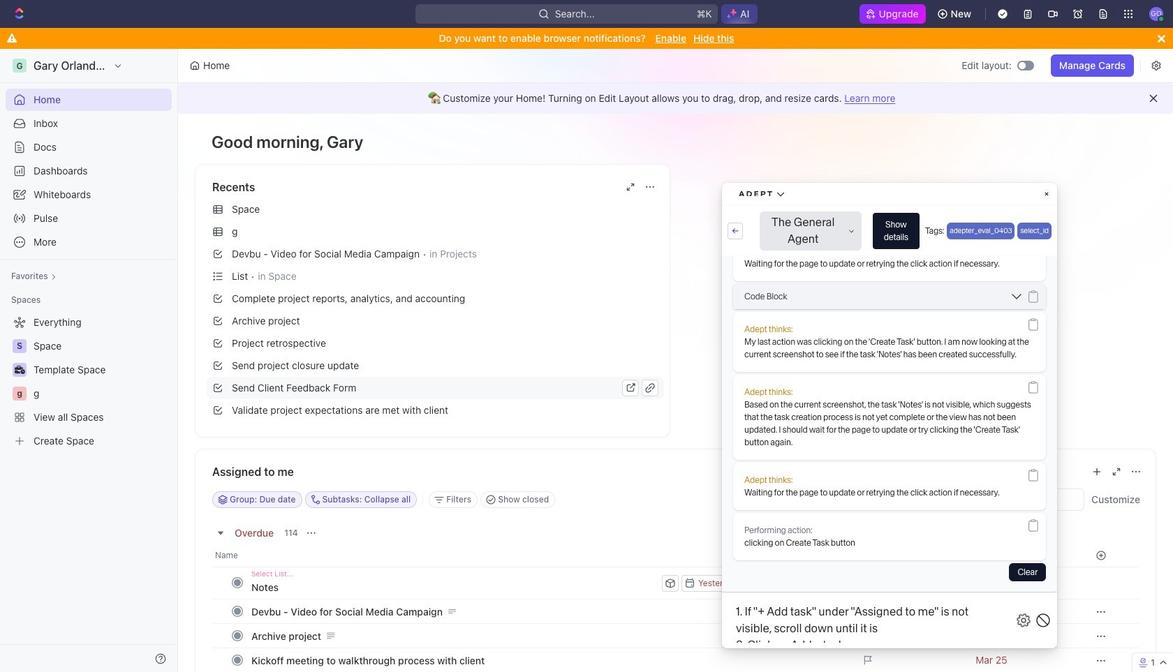 Task type: vqa. For each thing, say whether or not it's contained in the screenshot.
permanently
no



Task type: locate. For each thing, give the bounding box(es) containing it.
tree inside sidebar navigation
[[6, 312, 172, 453]]

tree
[[6, 312, 172, 453]]

sidebar navigation
[[0, 49, 181, 673]]

alert
[[178, 83, 1174, 114]]

g, , element
[[13, 387, 27, 401]]

space, , element
[[13, 339, 27, 353]]



Task type: describe. For each thing, give the bounding box(es) containing it.
business time image
[[14, 366, 25, 374]]

gary orlando's workspace, , element
[[13, 59, 27, 73]]

Search tasks... text field
[[944, 490, 1084, 511]]

Task name or type '/' for commands text field
[[251, 576, 659, 599]]



